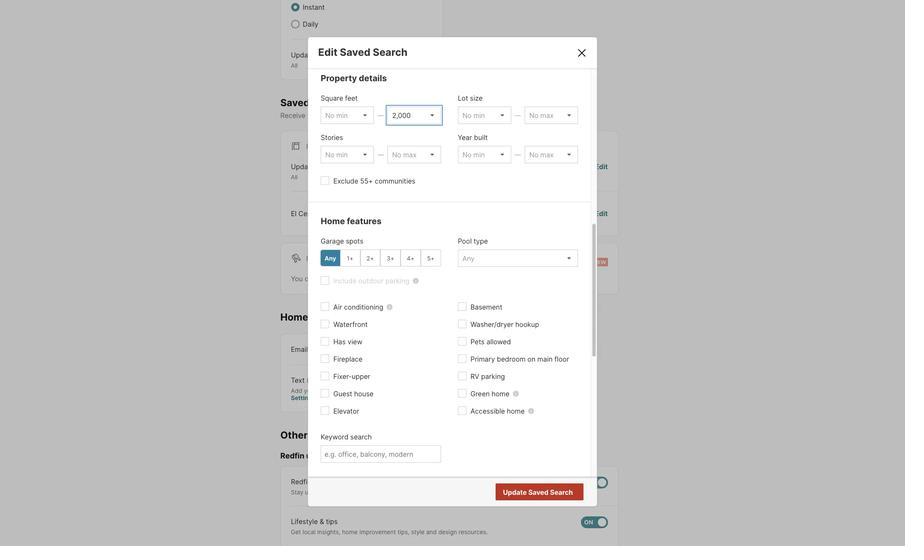 Task type: locate. For each thing, give the bounding box(es) containing it.
based
[[370, 111, 390, 120]]

1 vertical spatial search
[[351, 433, 372, 441]]

for left 'rent'
[[306, 254, 320, 263]]

1 vertical spatial types
[[317, 163, 334, 171]]

0 vertical spatial search
[[449, 111, 471, 120]]

search inside button
[[551, 488, 574, 497]]

edit for edit saved search
[[318, 46, 338, 58]]

0 vertical spatial all
[[291, 62, 298, 69]]

1 vertical spatial on
[[528, 355, 536, 363]]

types down for sale
[[317, 163, 334, 171]]

update types all down for sale
[[291, 163, 334, 181]]

0 vertical spatial home
[[321, 216, 345, 226]]

0 horizontal spatial and
[[384, 488, 394, 496]]

5+ radio
[[421, 250, 441, 267]]

agent.
[[556, 488, 573, 496]]

accessible home
[[471, 407, 525, 415]]

on for news
[[336, 488, 343, 496]]

for
[[446, 274, 454, 283]]

rv parking
[[471, 372, 505, 381]]

up
[[305, 488, 312, 496]]

home
[[492, 390, 510, 398], [507, 407, 525, 415], [343, 528, 358, 536]]

e.g. office, balcony, modern text field
[[325, 450, 438, 459]]

hookup
[[516, 320, 540, 329]]

your left preferred
[[402, 111, 416, 120]]

types
[[317, 51, 334, 59], [317, 163, 334, 171]]

None checkbox
[[581, 477, 608, 488], [581, 517, 608, 528], [581, 477, 608, 488], [581, 517, 608, 528]]

1 for from the top
[[306, 142, 320, 151]]

home right accessible
[[507, 407, 525, 415]]

edit for 1st the edit button from the top
[[595, 163, 608, 171]]

waterfront
[[334, 320, 368, 329]]

home up accessible home
[[492, 390, 510, 398]]

update saved search
[[504, 488, 574, 497]]

how
[[422, 488, 434, 496]]

0 vertical spatial edit button
[[595, 162, 608, 181]]

1 vertical spatial edit
[[595, 163, 608, 171]]

features
[[347, 216, 382, 226]]

1 vertical spatial search
[[551, 488, 574, 497]]

results
[[550, 488, 573, 497]]

1 vertical spatial your
[[304, 387, 317, 394]]

1 horizontal spatial parking
[[482, 372, 505, 381]]

phone
[[318, 387, 336, 394]]

and right home,
[[497, 488, 508, 496]]

main
[[538, 355, 553, 363]]

primary
[[471, 355, 495, 363]]

0 vertical spatial redfin
[[281, 451, 305, 460]]

on inside saved searches receive timely notifications based on your preferred search filters.
[[392, 111, 400, 120]]

parking up "green home"
[[482, 372, 505, 381]]

2 update types all from the top
[[291, 163, 334, 181]]

elevator
[[334, 407, 360, 415]]

2 vertical spatial edit
[[595, 209, 608, 218]]

1 vertical spatial all
[[291, 174, 298, 181]]

green home
[[471, 390, 510, 398]]

your up settings
[[304, 387, 317, 394]]

search
[[373, 46, 408, 58], [551, 488, 574, 497]]

redfin inside redfin news stay up to date on redfin's tools and features, how to buy or sell a home, and connect with an agent.
[[291, 477, 312, 486]]

0 vertical spatial for
[[306, 142, 320, 151]]

search inside saved searches receive timely notifications based on your preferred search filters.
[[449, 111, 471, 120]]

or
[[455, 488, 461, 496]]

0 horizontal spatial on
[[336, 488, 343, 496]]

0 vertical spatial home
[[492, 390, 510, 398]]

edit saved search
[[318, 46, 408, 58]]

search down the lot
[[449, 111, 471, 120]]

property
[[321, 73, 357, 83]]

text (sms)
[[291, 376, 326, 384]]

edit saved search element
[[318, 46, 567, 58]]

1 horizontal spatial your
[[402, 111, 416, 120]]

— for lot size
[[515, 112, 521, 119]]

lifestyle
[[291, 517, 318, 526]]

on right based
[[392, 111, 400, 120]]

bedroom
[[497, 355, 526, 363]]

4+ radio
[[401, 250, 421, 267]]

1 horizontal spatial searches
[[362, 274, 392, 283]]

to left buy
[[435, 488, 441, 496]]

1 vertical spatial update
[[291, 163, 315, 171]]

all up el
[[291, 174, 298, 181]]

for left sale
[[306, 142, 320, 151]]

types up property
[[317, 51, 334, 59]]

1 vertical spatial redfin
[[291, 477, 312, 486]]

— for year built
[[515, 151, 521, 158]]

0 horizontal spatial search
[[351, 433, 372, 441]]

1 vertical spatial update types all
[[291, 163, 334, 181]]

date
[[321, 488, 334, 496]]

for for for sale
[[306, 142, 320, 151]]

searches up 'notifications'
[[312, 97, 357, 108]]

for sale
[[306, 142, 339, 151]]

edit
[[318, 46, 338, 58], [595, 163, 608, 171], [595, 209, 608, 218]]

0 vertical spatial your
[[402, 111, 416, 120]]

saved searches receive timely notifications based on your preferred search filters.
[[281, 97, 493, 120]]

update down for sale
[[291, 163, 315, 171]]

home
[[321, 216, 345, 226], [281, 311, 309, 323]]

searches down 2+ radio
[[362, 274, 392, 283]]

update types all up property
[[291, 51, 334, 69]]

exclude
[[334, 177, 359, 185]]

edit saved search dialog
[[308, 37, 598, 506]]

to
[[314, 488, 320, 496], [435, 488, 441, 496]]

0 vertical spatial searches
[[312, 97, 357, 108]]

— for stories
[[378, 151, 384, 158]]

and
[[384, 488, 394, 496], [497, 488, 508, 496], [427, 528, 437, 536]]

basement
[[471, 303, 503, 311]]

Daily radio
[[291, 20, 300, 28]]

sell
[[462, 488, 472, 496]]

0 vertical spatial update types all
[[291, 51, 334, 69]]

update down daily radio
[[291, 51, 315, 59]]

in
[[361, 387, 365, 394]]

1 edit button from the top
[[595, 162, 608, 181]]

1 horizontal spatial on
[[392, 111, 400, 120]]

guest
[[334, 390, 353, 398]]

all down daily radio
[[291, 62, 298, 69]]

2 vertical spatial on
[[336, 488, 343, 496]]

1 horizontal spatial home
[[321, 216, 345, 226]]

option group
[[321, 250, 441, 267]]

all
[[291, 62, 298, 69], [291, 174, 298, 181]]

house
[[355, 390, 374, 398]]

your
[[402, 111, 416, 120], [304, 387, 317, 394]]

to right up
[[314, 488, 320, 496]]

and inside lifestyle & tips get local insights, home improvement tips, style and design resources.
[[427, 528, 437, 536]]

1 horizontal spatial and
[[427, 528, 437, 536]]

home left tours
[[281, 311, 309, 323]]

redfin updates
[[281, 451, 337, 460]]

has view
[[334, 338, 363, 346]]

and right tools
[[384, 488, 394, 496]]

1 types from the top
[[317, 51, 334, 59]]

5+
[[428, 255, 435, 262]]

search up e.g. office, balcony, modern text box
[[351, 433, 372, 441]]

redfin's
[[344, 488, 367, 496]]

accessible
[[471, 407, 505, 415]]

1 horizontal spatial to
[[435, 488, 441, 496]]

Instant radio
[[291, 3, 300, 11]]

tips,
[[398, 528, 410, 536]]

any
[[325, 255, 336, 262]]

0 vertical spatial parking
[[386, 277, 410, 285]]

0 horizontal spatial search
[[373, 46, 408, 58]]

insights,
[[318, 528, 341, 536]]

2 vertical spatial home
[[343, 528, 358, 536]]

local
[[303, 528, 316, 536]]

stories
[[321, 133, 343, 142]]

fixer-
[[334, 372, 352, 381]]

on inside redfin news stay up to date on redfin's tools and features, how to buy or sell a home, and connect with an agent.
[[336, 488, 343, 496]]

0 vertical spatial edit
[[318, 46, 338, 58]]

1 horizontal spatial search
[[449, 111, 471, 120]]

home for green home
[[492, 390, 510, 398]]

lot
[[458, 94, 469, 102]]

home inside edit saved search dialog
[[321, 216, 345, 226]]

&
[[320, 517, 324, 526]]

pool type
[[458, 237, 488, 245]]

update inside "update saved search" button
[[504, 488, 527, 497]]

1 vertical spatial home
[[507, 407, 525, 415]]

redfin down other
[[281, 451, 305, 460]]

search
[[449, 111, 471, 120], [351, 433, 372, 441]]

2 horizontal spatial on
[[528, 355, 536, 363]]

1 horizontal spatial search
[[551, 488, 574, 497]]

0 horizontal spatial searches
[[312, 97, 357, 108]]

0 vertical spatial on
[[392, 111, 400, 120]]

no results
[[540, 488, 573, 497]]

search for edit saved search
[[373, 46, 408, 58]]

1 update types all from the top
[[291, 51, 334, 69]]

news
[[314, 477, 330, 486]]

you
[[291, 274, 303, 283]]

searches
[[312, 97, 357, 108], [362, 274, 392, 283]]

1 vertical spatial home
[[281, 311, 309, 323]]

on left the main
[[528, 355, 536, 363]]

parking down the 3+ option
[[386, 277, 410, 285]]

emails
[[310, 429, 341, 441]]

home right insights,
[[343, 528, 358, 536]]

get
[[291, 528, 301, 536]]

2 for from the top
[[306, 254, 320, 263]]

3+ radio
[[381, 250, 401, 267]]

outdoor
[[359, 277, 384, 285]]

update left with at the right of page
[[504, 488, 527, 497]]

el
[[291, 209, 297, 218]]

0 horizontal spatial home
[[281, 311, 309, 323]]

account settings link
[[291, 387, 392, 401]]

list box
[[321, 107, 374, 124], [388, 107, 441, 124], [458, 107, 512, 124], [525, 107, 579, 124], [321, 146, 374, 163], [388, 146, 441, 163], [458, 146, 512, 163], [525, 146, 579, 163], [458, 250, 579, 267]]

0 horizontal spatial to
[[314, 488, 320, 496]]

2 vertical spatial update
[[504, 488, 527, 497]]

details
[[359, 73, 387, 83]]

1 vertical spatial for
[[306, 254, 320, 263]]

edit inside edit saved search dialog
[[318, 46, 338, 58]]

home for accessible home
[[507, 407, 525, 415]]

2 all from the top
[[291, 174, 298, 181]]

redfin for redfin updates
[[281, 451, 305, 460]]

0 vertical spatial types
[[317, 51, 334, 59]]

test
[[323, 209, 336, 218]]

tours
[[311, 311, 336, 323]]

and right style on the left bottom of the page
[[427, 528, 437, 536]]

air conditioning
[[334, 303, 384, 311]]

1
[[338, 209, 341, 218]]

add
[[291, 387, 303, 394]]

0 vertical spatial search
[[373, 46, 408, 58]]

on right the date
[[336, 488, 343, 496]]

home up 'garage' on the top left
[[321, 216, 345, 226]]

option group containing any
[[321, 250, 441, 267]]

redfin up stay
[[291, 477, 312, 486]]

1 vertical spatial edit button
[[595, 208, 608, 219]]



Task type: vqa. For each thing, say whether or not it's contained in the screenshot.
766
no



Task type: describe. For each thing, give the bounding box(es) containing it.
Any radio
[[321, 250, 341, 267]]

searching
[[413, 274, 444, 283]]

1 vertical spatial searches
[[362, 274, 392, 283]]

built
[[474, 133, 488, 142]]

garage
[[321, 237, 344, 245]]

0 vertical spatial update
[[291, 51, 315, 59]]

home features
[[321, 216, 382, 226]]

lot size
[[458, 94, 483, 102]]

search inside dialog
[[351, 433, 372, 441]]

home inside lifestyle & tips get local insights, home improvement tips, style and design resources.
[[343, 528, 358, 536]]

include outdoor parking
[[334, 277, 410, 285]]

include
[[334, 277, 357, 285]]

option group inside edit saved search dialog
[[321, 250, 441, 267]]

guest house
[[334, 390, 374, 398]]

redfin news stay up to date on redfin's tools and features, how to buy or sell a home, and connect with an agent.
[[291, 477, 573, 496]]

notifications
[[329, 111, 368, 120]]

2 to from the left
[[435, 488, 441, 496]]

conditioning
[[344, 303, 384, 311]]

home for home features
[[321, 216, 345, 226]]

garage spots
[[321, 237, 364, 245]]

floor
[[555, 355, 570, 363]]

edit for 2nd the edit button
[[595, 209, 608, 218]]

2+ radio
[[361, 250, 381, 267]]

keyword search
[[321, 433, 372, 441]]

lifestyle & tips get local insights, home improvement tips, style and design resources.
[[291, 517, 488, 536]]

air
[[334, 303, 342, 311]]

on inside edit saved search dialog
[[528, 355, 536, 363]]

tips
[[326, 517, 338, 526]]

pets allowed
[[471, 338, 511, 346]]

account
[[367, 387, 392, 394]]

number
[[337, 387, 359, 394]]

has
[[334, 338, 346, 346]]

updates
[[306, 451, 337, 460]]

primary bedroom on main floor
[[471, 355, 570, 363]]

timely
[[308, 111, 327, 120]]

cerrito
[[299, 209, 321, 218]]

an
[[547, 488, 554, 496]]

for rent
[[306, 254, 340, 263]]

add your phone number in
[[291, 387, 367, 394]]

year
[[458, 133, 473, 142]]

while
[[394, 274, 411, 283]]

exclude 55+ communities
[[334, 177, 416, 185]]

connect
[[509, 488, 532, 496]]

your inside saved searches receive timely notifications based on your preferred search filters.
[[402, 111, 416, 120]]

year built
[[458, 133, 488, 142]]

update saved search button
[[496, 483, 584, 500]]

home for home tours
[[281, 311, 309, 323]]

design
[[439, 528, 457, 536]]

green
[[471, 390, 490, 398]]

fireplace
[[334, 355, 363, 363]]

rv
[[471, 372, 480, 381]]

washer/dryer hookup
[[471, 320, 540, 329]]

2+
[[367, 255, 374, 262]]

1+
[[347, 255, 354, 262]]

(sms)
[[307, 376, 326, 384]]

settings
[[291, 394, 316, 401]]

home,
[[478, 488, 496, 496]]

washer/dryer
[[471, 320, 514, 329]]

square
[[321, 94, 344, 102]]

1 all from the top
[[291, 62, 298, 69]]

2 edit button from the top
[[595, 208, 608, 219]]

— for square feet
[[378, 112, 384, 119]]

a
[[473, 488, 477, 496]]

for for for rent
[[306, 254, 320, 263]]

communities
[[375, 177, 416, 185]]

1 vertical spatial parking
[[482, 372, 505, 381]]

text
[[291, 376, 305, 384]]

spots
[[346, 237, 364, 245]]

on for searches
[[392, 111, 400, 120]]

pool
[[458, 237, 472, 245]]

property details
[[321, 73, 387, 83]]

tools
[[368, 488, 382, 496]]

create
[[319, 274, 339, 283]]

you can create saved searches while searching for
[[291, 274, 456, 283]]

account settings
[[291, 387, 392, 401]]

2 horizontal spatial and
[[497, 488, 508, 496]]

with
[[534, 488, 546, 496]]

redfin for redfin news stay up to date on redfin's tools and features, how to buy or sell a home, and connect with an agent.
[[291, 477, 312, 486]]

searches inside saved searches receive timely notifications based on your preferred search filters.
[[312, 97, 357, 108]]

fixer-upper
[[334, 372, 371, 381]]

saved inside "update saved search" button
[[529, 488, 549, 497]]

square feet
[[321, 94, 358, 102]]

55+
[[361, 177, 373, 185]]

1 to from the left
[[314, 488, 320, 496]]

2 types from the top
[[317, 163, 334, 171]]

search for update saved search
[[551, 488, 574, 497]]

1+ radio
[[340, 250, 361, 267]]

no
[[540, 488, 549, 497]]

0 horizontal spatial your
[[304, 387, 317, 394]]

type
[[474, 237, 488, 245]]

saved inside saved searches receive timely notifications based on your preferred search filters.
[[281, 97, 310, 108]]

other emails
[[281, 429, 341, 441]]

allowed
[[487, 338, 511, 346]]

feet
[[345, 94, 358, 102]]

other
[[281, 429, 308, 441]]

daily
[[303, 20, 319, 28]]

view
[[348, 338, 363, 346]]

0 horizontal spatial parking
[[386, 277, 410, 285]]

4+
[[407, 255, 415, 262]]

can
[[305, 274, 317, 283]]

resources.
[[459, 528, 488, 536]]

home tours
[[281, 311, 336, 323]]



